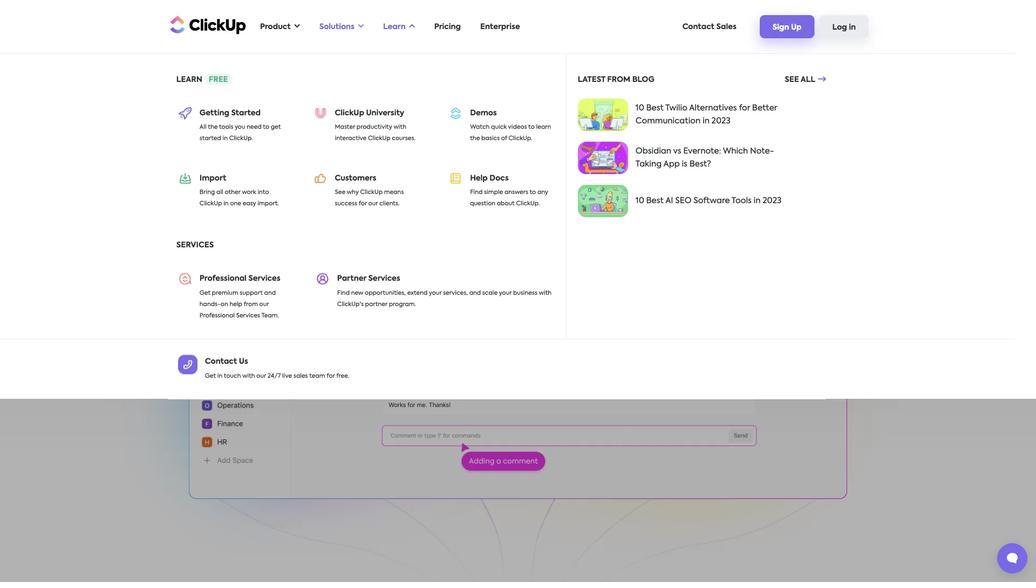 Task type: vqa. For each thing, say whether or not it's contained in the screenshot.


Task type: locate. For each thing, give the bounding box(es) containing it.
1 horizontal spatial 2023
[[763, 197, 782, 205]]

in inside all the tools you need to get started in clickup.
[[223, 136, 228, 142]]

tracking
[[450, 107, 482, 114]]

the inside the watch quick videos to learn the basics of clickup.
[[470, 136, 480, 142]]

free
[[209, 76, 228, 83]]

clickup university
[[335, 109, 404, 117]]

professional down hands-
[[200, 313, 235, 319]]

1 horizontal spatial contact
[[683, 23, 715, 30]]

find up clickup's
[[337, 290, 350, 296]]

see left why
[[335, 190, 346, 196]]

and left scale
[[469, 290, 481, 296]]

learn
[[536, 124, 551, 130]]

your right scale
[[499, 290, 512, 296]]

0 vertical spatial see
[[785, 76, 799, 83]]

in right log
[[849, 24, 856, 31]]

2 professional from the top
[[200, 313, 235, 319]]

extend
[[407, 290, 428, 296]]

clickup down the bring
[[200, 201, 222, 207]]

10 inside 10 best ai seo software tools in 2023 link
[[636, 197, 644, 205]]

0 vertical spatial for
[[739, 104, 750, 113]]

2 vertical spatial with
[[242, 373, 255, 379]]

and inside get premium support and hands-on help from our professional services team.
[[264, 290, 276, 296]]

and right the support
[[264, 290, 276, 296]]

master productivity with interactive clickup courses.
[[335, 124, 416, 142]]

get premium support and hands-on help from our professional services team.
[[200, 290, 279, 319]]

0 horizontal spatial the
[[208, 124, 218, 130]]

our left '24/7'
[[257, 373, 266, 379]]

10 down "blog"
[[636, 104, 644, 113]]

0 vertical spatial 10
[[636, 104, 644, 113]]

2 and from the left
[[469, 290, 481, 296]]

to inside find simple answers to any question about clickup.
[[530, 190, 536, 196]]

latest
[[578, 76, 606, 83]]

0 vertical spatial get
[[200, 290, 211, 296]]

obsidian vs evernote: which note- taking app is best?
[[636, 148, 774, 169]]

free.
[[336, 373, 349, 379]]

1 horizontal spatial find
[[470, 190, 483, 196]]

clickup inside master productivity with interactive clickup courses.
[[368, 136, 391, 142]]

which
[[723, 148, 748, 156]]

0 vertical spatial our
[[368, 201, 378, 207]]

see for see all
[[785, 76, 799, 83]]

with down us
[[242, 373, 255, 379]]

all down up
[[801, 76, 815, 83]]

get inside get premium support and hands-on help from our professional services team.
[[200, 290, 211, 296]]

the down watch
[[470, 136, 480, 142]]

1 horizontal spatial with
[[394, 124, 406, 130]]

get up hands-
[[200, 290, 211, 296]]

in down dashboards at the right top of page
[[703, 117, 710, 125]]

find inside 'find new opportunities, extend your services, and scale your business with clickup's partner program.'
[[337, 290, 350, 296]]

0 horizontal spatial and
[[264, 290, 276, 296]]

1 10 from the top
[[636, 104, 644, 113]]

for inside 10 best twilio alternatives for better communication in 2023
[[739, 104, 750, 113]]

1 and from the left
[[264, 290, 276, 296]]

1 vertical spatial contact
[[205, 358, 237, 366]]

0 horizontal spatial contact
[[205, 358, 237, 366]]

business
[[513, 290, 538, 296]]

clickup. down you
[[229, 136, 253, 142]]

to inside the watch quick videos to learn the basics of clickup.
[[528, 124, 535, 130]]

time tracking button
[[425, 69, 487, 119]]

to left learn
[[528, 124, 535, 130]]

1 your from the left
[[429, 290, 442, 296]]

in right the tools
[[754, 197, 761, 205]]

0 vertical spatial docs
[[385, 107, 403, 114]]

pricing
[[434, 23, 461, 30]]

learn left free
[[176, 76, 202, 83]]

with inside master productivity with interactive clickup courses.
[[394, 124, 406, 130]]

tools
[[732, 197, 752, 205]]

10 inside 10 best twilio alternatives for better communication in 2023
[[636, 104, 644, 113]]

ai up started
[[204, 107, 211, 114]]

your right extend
[[429, 290, 442, 296]]

clickup right why
[[360, 190, 383, 196]]

0 horizontal spatial 2023
[[712, 117, 731, 125]]

2 10 from the top
[[636, 197, 644, 205]]

1 horizontal spatial see
[[785, 76, 799, 83]]

best inside 10 best ai seo software tools in 2023 link
[[646, 197, 664, 205]]

sign up button
[[760, 15, 815, 38]]

sign
[[773, 24, 789, 31]]

see down up
[[785, 76, 799, 83]]

alternatives
[[689, 104, 737, 113]]

into
[[258, 190, 269, 196]]

2023 right the tools
[[763, 197, 782, 205]]

10 right 10 best ai seo software tools in 2023 image
[[636, 197, 644, 205]]

1 vertical spatial see
[[335, 190, 346, 196]]

2023 down alternatives
[[712, 117, 731, 125]]

obsidian vs evernote: which note- taking app is best? link
[[569, 142, 826, 174]]

get down contact us at the left of the page
[[205, 373, 216, 379]]

clickup.
[[229, 136, 253, 142], [509, 136, 532, 142], [516, 201, 540, 207]]

started
[[231, 109, 261, 117]]

live
[[282, 373, 292, 379]]

our inside get premium support and hands-on help from our professional services team.
[[259, 302, 269, 308]]

contact up touch
[[205, 358, 237, 366]]

all up started
[[200, 124, 207, 130]]

0 horizontal spatial find
[[337, 290, 350, 296]]

0 vertical spatial the
[[208, 124, 218, 130]]

1 vertical spatial our
[[259, 302, 269, 308]]

taking
[[636, 161, 662, 169]]

contact left sales
[[683, 23, 715, 30]]

the up started
[[208, 124, 218, 130]]

customers
[[335, 175, 376, 182]]

1 vertical spatial all
[[200, 124, 207, 130]]

1 vertical spatial docs
[[490, 175, 509, 182]]

best?
[[690, 161, 711, 169]]

1 vertical spatial for
[[359, 201, 367, 207]]

in inside 10 best twilio alternatives for better communication in 2023
[[703, 117, 710, 125]]

docs up simple
[[490, 175, 509, 182]]

to left any
[[530, 190, 536, 196]]

2023 inside 10 best ai seo software tools in 2023 link
[[763, 197, 782, 205]]

clients.
[[379, 201, 400, 207]]

ai
[[204, 107, 211, 114], [763, 107, 770, 114], [666, 197, 673, 205]]

clickup image
[[167, 14, 246, 35]]

0 vertical spatial with
[[394, 124, 406, 130]]

best for ai
[[646, 197, 664, 205]]

the inside all the tools you need to get started in clickup.
[[208, 124, 218, 130]]

clickup. inside the watch quick videos to learn the basics of clickup.
[[509, 136, 532, 142]]

find inside find simple answers to any question about clickup.
[[470, 190, 483, 196]]

clickup. down 'videos'
[[509, 136, 532, 142]]

0 horizontal spatial all
[[200, 124, 207, 130]]

2 horizontal spatial for
[[739, 104, 750, 113]]

services inside get premium support and hands-on help from our professional services team.
[[236, 313, 260, 319]]

0 horizontal spatial ai button
[[177, 69, 239, 119]]

0 horizontal spatial docs
[[385, 107, 403, 114]]

see why clickup means success for our clients.
[[335, 190, 404, 207]]

ai left seo
[[666, 197, 673, 205]]

contact sales link
[[677, 16, 742, 38]]

0 vertical spatial best
[[646, 104, 664, 113]]

docs up productivity on the top of page
[[385, 107, 403, 114]]

all
[[801, 76, 815, 83], [200, 124, 207, 130]]

0 horizontal spatial see
[[335, 190, 346, 196]]

best left seo
[[646, 197, 664, 205]]

1 horizontal spatial your
[[499, 290, 512, 296]]

find for partner services
[[337, 290, 350, 296]]

1 best from the top
[[646, 104, 664, 113]]

best inside 10 best twilio alternatives for better communication in 2023
[[646, 104, 664, 113]]

find new opportunities, extend your services, and scale your business with clickup's partner program.
[[337, 290, 552, 308]]

enterprise
[[480, 23, 520, 30]]

sprints button
[[301, 69, 363, 119]]

docs
[[385, 107, 403, 114], [490, 175, 509, 182]]

1 vertical spatial 10
[[636, 197, 644, 205]]

contact us
[[205, 358, 248, 366]]

in inside log in link
[[849, 24, 856, 31]]

0 vertical spatial professional
[[200, 275, 247, 283]]

1 horizontal spatial for
[[359, 201, 367, 207]]

about
[[497, 201, 515, 207]]

our left clients.
[[368, 201, 378, 207]]

software
[[694, 197, 730, 205]]

see inside see why clickup means success for our clients.
[[335, 190, 346, 196]]

0 vertical spatial learn
[[383, 23, 406, 30]]

1 horizontal spatial ai button
[[735, 69, 797, 119]]

see for see why clickup means success for our clients.
[[335, 190, 346, 196]]

communication
[[636, 117, 701, 125]]

1 ai button from the left
[[177, 69, 239, 119]]

1 vertical spatial 2023
[[763, 197, 782, 205]]

for left free.
[[327, 373, 335, 379]]

projects button
[[611, 69, 673, 119]]

1 vertical spatial get
[[205, 373, 216, 379]]

in down the "tools"
[[223, 136, 228, 142]]

for
[[739, 104, 750, 113], [359, 201, 367, 207], [327, 373, 335, 379]]

1 horizontal spatial and
[[469, 290, 481, 296]]

learn right solutions dropdown button
[[383, 23, 406, 30]]

is
[[682, 161, 688, 169]]

ai up note-
[[763, 107, 770, 114]]

1 vertical spatial professional
[[200, 313, 235, 319]]

our
[[368, 201, 378, 207], [259, 302, 269, 308], [257, 373, 266, 379]]

1 vertical spatial find
[[337, 290, 350, 296]]

clickup up master
[[335, 109, 364, 117]]

learn inside the learn popup button
[[383, 23, 406, 30]]

0 vertical spatial find
[[470, 190, 483, 196]]

log in
[[833, 24, 856, 31]]

contact
[[683, 23, 715, 30], [205, 358, 237, 366]]

program.
[[389, 302, 416, 308]]

our inside see why clickup means success for our clients.
[[368, 201, 378, 207]]

10
[[636, 104, 644, 113], [636, 197, 644, 205]]

professional
[[200, 275, 247, 283], [200, 313, 235, 319]]

1 vertical spatial learn
[[176, 76, 202, 83]]

2 vertical spatial our
[[257, 373, 266, 379]]

2 horizontal spatial with
[[539, 290, 552, 296]]

find up question
[[470, 190, 483, 196]]

0 horizontal spatial for
[[327, 373, 335, 379]]

1 vertical spatial with
[[539, 290, 552, 296]]

get for contact us
[[205, 373, 216, 379]]

sprints
[[319, 107, 345, 114]]

clickup down productivity on the top of page
[[368, 136, 391, 142]]

in inside bring all other work into clickup in one easy import.
[[224, 201, 229, 207]]

best up communication
[[646, 104, 664, 113]]

2 vertical spatial for
[[327, 373, 335, 379]]

services,
[[443, 290, 468, 296]]

with right "business"
[[539, 290, 552, 296]]

hands-
[[200, 302, 221, 308]]

product button
[[255, 16, 305, 38]]

1 horizontal spatial all
[[801, 76, 815, 83]]

pricing link
[[429, 16, 466, 38]]

in left touch
[[217, 373, 223, 379]]

1 horizontal spatial learn
[[383, 23, 406, 30]]

clickup inside bring all other work into clickup in one easy import.
[[200, 201, 222, 207]]

to left get
[[263, 124, 269, 130]]

0 vertical spatial contact
[[683, 23, 715, 30]]

10 best ai seo software tools in 2023 link
[[569, 185, 826, 218]]

all the tools you need to get started in clickup.
[[200, 124, 281, 142]]

clickup's
[[337, 302, 364, 308]]

to inside all the tools you need to get started in clickup.
[[263, 124, 269, 130]]

our up the 'team.'
[[259, 302, 269, 308]]

0 horizontal spatial ai
[[204, 107, 211, 114]]

bring
[[200, 190, 215, 196]]

professional up premium on the left
[[200, 275, 247, 283]]

1 horizontal spatial the
[[470, 136, 480, 142]]

better
[[752, 104, 777, 113]]

for left better
[[739, 104, 750, 113]]

2023
[[712, 117, 731, 125], [763, 197, 782, 205]]

find simple answers to any question about clickup.
[[470, 190, 548, 207]]

1 horizontal spatial ai
[[666, 197, 673, 205]]

1 vertical spatial the
[[470, 136, 480, 142]]

for down why
[[359, 201, 367, 207]]

the
[[208, 124, 218, 130], [470, 136, 480, 142]]

clickup. down answers
[[516, 201, 540, 207]]

with up courses.
[[394, 124, 406, 130]]

obsidian vs evernote: which note-taking app is best? image
[[578, 142, 628, 174]]

in left one
[[224, 201, 229, 207]]

0 vertical spatial 2023
[[712, 117, 731, 125]]

2 best from the top
[[646, 197, 664, 205]]

1 vertical spatial best
[[646, 197, 664, 205]]

0 horizontal spatial your
[[429, 290, 442, 296]]

learn
[[383, 23, 406, 30], [176, 76, 202, 83]]

and
[[264, 290, 276, 296], [469, 290, 481, 296]]

0 horizontal spatial with
[[242, 373, 255, 379]]

vs
[[673, 148, 681, 156]]

dashboards button
[[673, 69, 735, 119]]

us
[[239, 358, 248, 366]]



Task type: describe. For each thing, give the bounding box(es) containing it.
2 horizontal spatial ai
[[763, 107, 770, 114]]

all
[[216, 190, 223, 196]]

help docs
[[470, 175, 509, 182]]

to for help docs
[[530, 190, 536, 196]]

0 horizontal spatial learn
[[176, 76, 202, 83]]

0 vertical spatial all
[[801, 76, 815, 83]]

interactive
[[335, 136, 367, 142]]

why
[[347, 190, 359, 196]]

time tracking
[[430, 107, 482, 114]]

watch quick videos to learn the basics of clickup.
[[470, 124, 551, 142]]

24/7
[[268, 373, 281, 379]]

10 best ai seo software tools in 2023
[[636, 197, 782, 205]]

productivity
[[357, 124, 392, 130]]

get
[[271, 124, 281, 130]]

to for demos
[[528, 124, 535, 130]]

import
[[200, 175, 226, 182]]

seo
[[675, 197, 692, 205]]

learn button
[[378, 16, 420, 38]]

bring all other work into clickup in one easy import.
[[200, 190, 279, 207]]

see all
[[785, 76, 815, 83]]

contact for contact sales
[[683, 23, 715, 30]]

you
[[235, 124, 245, 130]]

new
[[351, 290, 363, 296]]

dashboards
[[682, 107, 727, 114]]

demos
[[470, 109, 497, 117]]

all inside all the tools you need to get started in clickup.
[[200, 124, 207, 130]]

enterprise link
[[475, 16, 526, 38]]

opportunities,
[[365, 290, 406, 296]]

2 your from the left
[[499, 290, 512, 296]]

sign up
[[773, 24, 802, 31]]

for inside see why clickup means success for our clients.
[[359, 201, 367, 207]]

support
[[240, 290, 263, 296]]

professional inside get premium support and hands-on help from our professional services team.
[[200, 313, 235, 319]]

solutions
[[319, 23, 355, 30]]

getting
[[200, 109, 229, 117]]

work
[[242, 190, 256, 196]]

docs inside button
[[385, 107, 403, 114]]

get in touch with our 24/7 live sales team for free.
[[205, 373, 349, 379]]

2 ai button from the left
[[735, 69, 797, 119]]

10 best twilio alternatives for better communication in 2023 link
[[569, 99, 826, 131]]

clickup inside see why clickup means success for our clients.
[[360, 190, 383, 196]]

up
[[791, 24, 802, 31]]

best for twilio
[[646, 104, 664, 113]]

ai inside 10 best ai seo software tools in 2023 link
[[666, 197, 673, 205]]

easy
[[243, 201, 256, 207]]

quick
[[491, 124, 507, 130]]

clickup. inside all the tools you need to get started in clickup.
[[229, 136, 253, 142]]

10 for 10 best ai seo software tools in 2023
[[636, 197, 644, 205]]

university
[[366, 109, 404, 117]]

whiteboards
[[556, 107, 605, 114]]

contact for contact us
[[205, 358, 237, 366]]

10 for 10 best twilio alternatives for better communication in 2023
[[636, 104, 644, 113]]

and inside 'find new opportunities, extend your services, and scale your business with clickup's partner program.'
[[469, 290, 481, 296]]

1 horizontal spatial docs
[[490, 175, 509, 182]]

professional services
[[200, 275, 280, 283]]

log
[[833, 24, 847, 31]]

latest from blog
[[578, 76, 655, 83]]

twilio
[[666, 104, 688, 113]]

getting started
[[200, 109, 261, 117]]

premium
[[212, 290, 238, 296]]

sales
[[294, 373, 308, 379]]

one
[[230, 201, 241, 207]]

on
[[221, 302, 228, 308]]

tools
[[219, 124, 233, 130]]

any
[[538, 190, 548, 196]]

2023 inside 10 best twilio alternatives for better communication in 2023
[[712, 117, 731, 125]]

get for professional services
[[200, 290, 211, 296]]

started
[[200, 136, 221, 142]]

of
[[501, 136, 507, 142]]

chat image
[[677, 166, 880, 366]]

note-
[[750, 148, 774, 156]]

forms button
[[239, 69, 301, 119]]

1 professional from the top
[[200, 275, 247, 283]]

product
[[260, 23, 291, 30]]

contact sales
[[683, 23, 737, 30]]

forms
[[258, 107, 281, 114]]

partner
[[337, 275, 366, 283]]

10 best twilio alternatives for better communication in 2023 image
[[578, 99, 628, 131]]

help
[[230, 302, 242, 308]]

from
[[607, 76, 630, 83]]

clickup. inside find simple answers to any question about clickup.
[[516, 201, 540, 207]]

means
[[384, 190, 404, 196]]

videos
[[508, 124, 527, 130]]

courses.
[[392, 136, 416, 142]]

with inside 'find new opportunities, extend your services, and scale your business with clickup's partner program.'
[[539, 290, 552, 296]]

find for help docs
[[470, 190, 483, 196]]

whiteboards button
[[549, 69, 611, 119]]

scale
[[482, 290, 498, 296]]

answers
[[505, 190, 528, 196]]

question
[[470, 201, 495, 207]]

success
[[335, 201, 357, 207]]

blog
[[632, 76, 655, 83]]

app
[[664, 161, 680, 169]]

time
[[430, 107, 449, 114]]

sales
[[716, 23, 737, 30]]

other
[[225, 190, 241, 196]]

simple
[[484, 190, 503, 196]]

team
[[309, 373, 325, 379]]

10 best ai seo software tools in 2023 image
[[578, 185, 628, 218]]

import.
[[258, 201, 279, 207]]

10 best twilio alternatives for better communication in 2023
[[636, 104, 777, 125]]

watch
[[470, 124, 490, 130]]

in inside 10 best ai seo software tools in 2023 link
[[754, 197, 761, 205]]

master
[[335, 124, 355, 130]]

from
[[244, 302, 258, 308]]



